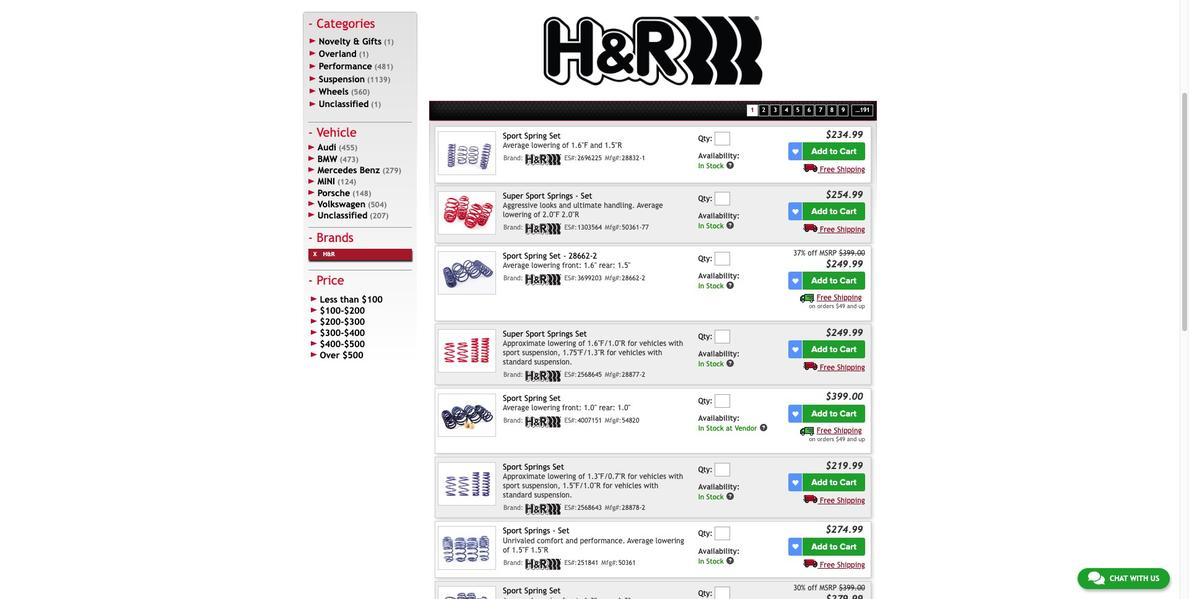 Task type: locate. For each thing, give the bounding box(es) containing it.
es#: down 'sport spring set - 28662-2 average lowering front: 1.6" rear: 1.5"'
[[564, 274, 577, 282]]

h&r - corporate logo image for $274.99
[[526, 559, 562, 570]]

average up 50361
[[628, 537, 654, 546]]

unclassified down the volkswagen
[[318, 210, 368, 221]]

availability: in stock for $234.99
[[699, 152, 740, 170]]

2 to from the top
[[830, 207, 838, 217]]

lowering inside sport springs set approximate lowering of 1.3"f/0.7"r for vehicles with sport suspension, 1.5"f/1.0"r for vehicles with standard suspension.
[[548, 473, 576, 481]]

availability: for $254.99
[[699, 212, 740, 221]]

sport spring set link for $234.99
[[503, 131, 561, 141]]

es#3699203 - 28662-2 - sport spring set - 28662-2 - average lowering front: 1.6" rear: 1.5" - h&r - bmw image
[[438, 251, 496, 295]]

es#: left 2568645 at the bottom of page
[[564, 371, 577, 379]]

0 horizontal spatial 1.0"
[[584, 404, 597, 413]]

comments image
[[1088, 571, 1105, 586]]

0 vertical spatial unclassified
[[319, 99, 369, 109]]

vehicle audi (455) bmw (473) mercedes benz (279) mini (124) porsche (148) volkswagen (504) unclassified (207)
[[317, 125, 401, 221]]

1 vertical spatial suspension.
[[534, 491, 573, 500]]

off
[[808, 249, 818, 258], [808, 584, 818, 593]]

free for $274.99
[[820, 561, 835, 570]]

h&r - corporate logo image down sport spring set average lowering front: 1.0" rear: 1.0"
[[526, 417, 562, 428]]

availability: for $219.99
[[699, 483, 740, 492]]

1 horizontal spatial 1
[[751, 107, 754, 114]]

h&r - corporate logo image up the sport springs - set link
[[526, 504, 562, 515]]

7 add to cart from the top
[[812, 542, 857, 553]]

msrp right 37%
[[820, 249, 837, 258]]

average
[[503, 141, 529, 150], [637, 201, 663, 210], [503, 261, 529, 270], [503, 404, 529, 413], [628, 537, 654, 546]]

of
[[562, 141, 569, 150], [534, 211, 541, 219], [579, 340, 585, 348], [579, 473, 585, 481], [503, 546, 510, 555]]

question sign image for $399.00
[[760, 424, 768, 432]]

to for $254.99
[[830, 207, 838, 217]]

es#: 1303564 mfg#: 50361-77
[[564, 224, 649, 231]]

0 vertical spatial off
[[808, 249, 818, 258]]

6 add to cart button from the top
[[803, 474, 865, 492]]

and right comfort
[[566, 537, 578, 546]]

es#: for $399.00
[[564, 417, 577, 424]]

4 qty: from the top
[[699, 333, 713, 341]]

cart for $399.00
[[840, 409, 857, 419]]

brand: down sport spring set - 28662-2 link
[[504, 274, 523, 282]]

0 vertical spatial $49
[[836, 303, 846, 310]]

7 qty: from the top
[[699, 530, 713, 539]]

4 free shipping image from the top
[[804, 559, 818, 568]]

es#: down 2.0"r
[[564, 224, 577, 231]]

1.5"r inside sport springs - set unrivaled comfort and performance. average lowering of 1.5"f 1.5"r
[[531, 546, 548, 555]]

standard down super sport springs set link
[[503, 358, 532, 367]]

availability: for $249.99
[[699, 350, 740, 359]]

0 vertical spatial on
[[809, 303, 816, 310]]

spring inside sport spring set average lowering front: 1.0" rear: 1.0"
[[525, 394, 547, 403]]

1 left 2 link
[[751, 107, 754, 114]]

2 vertical spatial sport spring set link
[[503, 587, 561, 596]]

0 vertical spatial add to wish list image
[[793, 209, 799, 215]]

7 add to cart button from the top
[[803, 538, 865, 556]]

2 vertical spatial add to wish list image
[[793, 411, 799, 417]]

add for $234.99
[[812, 146, 828, 157]]

1.0" up 4007151
[[584, 404, 597, 413]]

0 vertical spatial msrp
[[820, 249, 837, 258]]

add to wish list image for $234.99
[[793, 149, 799, 155]]

8
[[831, 107, 834, 114]]

question sign image
[[726, 161, 735, 170], [726, 221, 735, 230], [726, 281, 735, 290], [726, 359, 735, 368]]

front: inside sport spring set average lowering front: 1.0" rear: 1.0"
[[562, 404, 582, 413]]

2 sport from the top
[[503, 482, 520, 491]]

1 vertical spatial off
[[808, 584, 818, 593]]

lowering inside sport spring set average lowering front: 1.0" rear: 1.0"
[[532, 404, 560, 413]]

free shipping image for $234.99
[[804, 164, 818, 173]]

approximate inside sport springs set approximate lowering of 1.3"f/0.7"r for vehicles with sport suspension, 1.5"f/1.0"r for vehicles with standard suspension.
[[503, 473, 546, 481]]

spring inside 'sport spring set - 28662-2 average lowering front: 1.6" rear: 1.5"'
[[525, 251, 547, 261]]

mfg#: left "54820" at the bottom
[[605, 417, 622, 424]]

28662- up the "1.6""
[[569, 251, 593, 261]]

1 to from the top
[[830, 146, 838, 157]]

audi
[[318, 142, 336, 153]]

0 vertical spatial sport spring set link
[[503, 131, 561, 141]]

0 horizontal spatial 1.5"r
[[531, 546, 548, 555]]

unclassified inside categories novelty & gifts (1) overland (1) performance (481) suspension (1139) wheels (560) unclassified (1)
[[319, 99, 369, 109]]

1.5"r up es#: 2696225 mfg#: 28832-1
[[605, 141, 622, 150]]

es#: down sport spring set average lowering front: 1.0" rear: 1.0"
[[564, 417, 577, 424]]

4 es#: from the top
[[564, 371, 577, 379]]

free shipping image for $249.99
[[804, 362, 818, 371]]

1 availability: from the top
[[699, 152, 740, 161]]

at
[[726, 424, 733, 433]]

5 brand: from the top
[[504, 417, 523, 424]]

2 suspension, from the top
[[522, 482, 561, 491]]

add to wish list image
[[793, 209, 799, 215], [793, 278, 799, 284], [793, 411, 799, 417]]

2 add to wish list image from the top
[[793, 347, 799, 353]]

spring for $234.99
[[525, 131, 547, 141]]

brand: down 1.5"f
[[504, 559, 523, 567]]

1 vertical spatial -
[[563, 251, 566, 261]]

in
[[699, 162, 704, 170], [699, 222, 704, 230], [699, 282, 704, 290], [699, 360, 704, 369], [699, 424, 704, 433], [699, 493, 704, 502], [699, 557, 704, 566]]

1 add to wish list image from the top
[[793, 209, 799, 215]]

0 vertical spatial orders
[[818, 303, 834, 310]]

1 vertical spatial front:
[[562, 404, 582, 413]]

9 link
[[838, 105, 849, 116]]

3 add to cart button from the top
[[803, 272, 865, 290]]

0 vertical spatial up
[[859, 303, 865, 310]]

add for $399.00
[[812, 409, 828, 419]]

1.5"r down comfort
[[531, 546, 548, 555]]

1 vertical spatial on
[[809, 436, 816, 443]]

$399.00 inside 37% off msrp $399.00 $249.99
[[839, 249, 865, 258]]

5 add from the top
[[812, 409, 828, 419]]

sport inside sport spring set average lowering front: 1.0" rear: 1.0"
[[503, 394, 522, 403]]

mfg#: left 28878-
[[605, 504, 622, 512]]

es#: left 2568643 in the bottom of the page
[[564, 504, 577, 512]]

4 free shipping from the top
[[820, 497, 865, 506]]

suspension, inside super sport springs set approximate lowering of 1.6"f/1.0"r for vehicles with sport suspension, 1.75"f/1.3"r for vehicles with standard suspension.
[[522, 349, 561, 358]]

1.75"f/1.3"r
[[563, 349, 605, 358]]

4 to from the top
[[830, 345, 838, 355]]

1 free shipping from the top
[[820, 166, 865, 174]]

super inside super sport springs - set aggressive looks and ultimate handling. average lowering of 2.0"f 2.0"r
[[503, 191, 524, 201]]

2 horizontal spatial (1)
[[384, 38, 394, 46]]

add for $254.99
[[812, 207, 828, 217]]

es#: left 251841 on the bottom of the page
[[564, 559, 577, 567]]

volkswagen
[[318, 199, 366, 209]]

0 horizontal spatial (1)
[[359, 50, 369, 59]]

up up $219.99
[[859, 436, 865, 443]]

sport inside super sport springs set approximate lowering of 1.6"f/1.0"r for vehicles with sport suspension, 1.75"f/1.3"r for vehicles with standard suspension.
[[526, 329, 545, 339]]

0 vertical spatial rear:
[[599, 261, 616, 270]]

- inside super sport springs - set aggressive looks and ultimate handling. average lowering of 2.0"f 2.0"r
[[576, 191, 579, 201]]

sport spring set average lowering front: 1.0" rear: 1.0"
[[503, 394, 631, 413]]

1 vertical spatial $249.99
[[826, 327, 863, 338]]

1 rear: from the top
[[599, 261, 616, 270]]

chat with us
[[1110, 575, 1160, 584]]

1 vertical spatial question sign image
[[726, 493, 735, 501]]

1 in from the top
[[699, 162, 704, 170]]

average right es#2696225 - 28832-1 - sport spring set - average lowering of 1.6"f and 1.5"r - h&r - bmw image
[[503, 141, 529, 150]]

brand: down super sport springs set link
[[504, 371, 523, 379]]

super inside super sport springs set approximate lowering of 1.6"f/1.0"r for vehicles with sport suspension, 1.75"f/1.3"r for vehicles with standard suspension.
[[503, 329, 524, 339]]

0 vertical spatial 1.5"r
[[605, 141, 622, 150]]

1 stock from the top
[[707, 162, 724, 170]]

2 vertical spatial free shipping image
[[804, 495, 818, 504]]

front: up 4007151
[[562, 404, 582, 413]]

vehicle
[[317, 125, 357, 140]]

2 right 2568645 at the bottom of page
[[642, 371, 646, 379]]

rear: inside 'sport spring set - 28662-2 average lowering front: 1.6" rear: 1.5"'
[[599, 261, 616, 270]]

mfg#: left 28832- on the top of the page
[[605, 154, 622, 162]]

1 vertical spatial super
[[503, 329, 524, 339]]

free shipping
[[820, 166, 865, 174], [820, 226, 865, 234], [820, 364, 865, 373], [820, 497, 865, 506], [820, 561, 865, 570]]

2 left 3
[[763, 107, 766, 114]]

h&r - corporate logo image down sport spring set - 28662-2 link
[[526, 274, 562, 286]]

free for $254.99
[[820, 226, 835, 234]]

free shipping for $249.99
[[820, 364, 865, 373]]

4 add to cart button from the top
[[803, 341, 865, 359]]

2 rear: from the top
[[599, 404, 616, 413]]

2 for $219.99
[[642, 504, 646, 512]]

5 availability: in stock from the top
[[699, 483, 740, 502]]

0 horizontal spatial -
[[553, 527, 556, 536]]

stock for $234.99
[[707, 162, 724, 170]]

suspension, down sport springs set link
[[522, 482, 561, 491]]

mfg#: left 50361-
[[605, 224, 622, 231]]

None text field
[[715, 132, 731, 146], [715, 394, 731, 408], [715, 588, 731, 600], [715, 132, 731, 146], [715, 394, 731, 408], [715, 588, 731, 600]]

$49 down 37% off msrp $399.00 $249.99
[[836, 303, 846, 310]]

of left 1.5"f
[[503, 546, 510, 555]]

(560)
[[351, 88, 370, 97]]

sport springs - set link
[[503, 527, 570, 536]]

lowering
[[532, 141, 560, 150], [503, 211, 532, 219], [532, 261, 560, 270], [548, 340, 576, 348], [532, 404, 560, 413], [548, 473, 576, 481], [656, 537, 684, 546]]

7 to from the top
[[830, 542, 838, 553]]

question sign image
[[760, 424, 768, 432], [726, 493, 735, 501], [726, 557, 735, 566]]

1 horizontal spatial (1)
[[371, 100, 381, 109]]

$400-
[[320, 339, 344, 350]]

7 availability: from the top
[[699, 548, 740, 556]]

of inside sport springs - set unrivaled comfort and performance. average lowering of 1.5"f 1.5"r
[[503, 546, 510, 555]]

2 vertical spatial $399.00
[[839, 584, 865, 593]]

msrp right 30%
[[820, 584, 837, 593]]

4 add to wish list image from the top
[[793, 544, 799, 550]]

stock for $219.99
[[707, 493, 724, 502]]

add to cart button for $219.99
[[803, 474, 865, 492]]

es#2770720 - 54787 - sport spring set - average lowering front: 1.3" rear: 1.3" - h&r - volkswagen image
[[438, 587, 496, 600]]

1 vertical spatial free shipping image
[[801, 427, 815, 436]]

suspension. down 1.5"f/1.0"r
[[534, 491, 573, 500]]

sport down super sport springs set link
[[503, 349, 520, 358]]

$100-
[[320, 306, 344, 316]]

set inside 'sport spring set - 28662-2 average lowering front: 1.6" rear: 1.5"'
[[549, 251, 561, 261]]

0 vertical spatial (1)
[[384, 38, 394, 46]]

0 vertical spatial super
[[503, 191, 524, 201]]

0 vertical spatial free shipping on orders $49 and up
[[809, 294, 865, 310]]

in inside 'availability: in stock at vendor'
[[699, 424, 704, 433]]

0 vertical spatial 28662-
[[569, 251, 593, 261]]

msrp inside 37% off msrp $399.00 $249.99
[[820, 249, 837, 258]]

standard
[[503, 358, 532, 367], [503, 491, 532, 500]]

5 in from the top
[[699, 424, 704, 433]]

1 horizontal spatial 1.5"r
[[605, 141, 622, 150]]

unclassified down "wheels"
[[319, 99, 369, 109]]

stock for $399.00
[[707, 424, 724, 433]]

1 vertical spatial msrp
[[820, 584, 837, 593]]

spring inside "sport spring set average lowering of 1.6"f and 1.5"r"
[[525, 131, 547, 141]]

6 to from the top
[[830, 478, 838, 488]]

sport inside 'sport spring set - 28662-2 average lowering front: 1.6" rear: 1.5"'
[[503, 251, 522, 261]]

availability: for $274.99
[[699, 548, 740, 556]]

1 vertical spatial add to wish list image
[[793, 278, 799, 284]]

28662- down 1.5" at the right of page
[[622, 274, 642, 282]]

1 add to cart button from the top
[[803, 143, 865, 161]]

set
[[549, 131, 561, 141], [581, 191, 593, 201], [549, 251, 561, 261], [576, 329, 587, 339], [549, 394, 561, 403], [553, 463, 564, 472], [558, 527, 570, 536], [549, 587, 561, 596]]

es#: 4007151 mfg#: 54820
[[564, 417, 640, 424]]

free shipping image for $219.99
[[804, 495, 818, 504]]

3 free shipping from the top
[[820, 364, 865, 373]]

price
[[317, 273, 344, 288]]

mfg#:
[[605, 154, 622, 162], [605, 224, 622, 231], [605, 274, 622, 282], [605, 371, 622, 379], [605, 417, 622, 424], [605, 504, 622, 512], [602, 559, 618, 567]]

average inside 'sport spring set - 28662-2 average lowering front: 1.6" rear: 1.5"'
[[503, 261, 529, 270]]

2 sport spring set link from the top
[[503, 394, 561, 403]]

(1) down &
[[359, 50, 369, 59]]

brand:
[[504, 154, 523, 162], [504, 224, 523, 231], [504, 274, 523, 282], [504, 371, 523, 379], [504, 417, 523, 424], [504, 504, 523, 512], [504, 559, 523, 567]]

set inside sport springs set approximate lowering of 1.3"f/0.7"r for vehicles with sport suspension, 1.5"f/1.0"r for vehicles with standard suspension.
[[553, 463, 564, 472]]

1 vertical spatial unclassified
[[318, 210, 368, 221]]

up for free shipping image corresponding to $399.00
[[859, 436, 865, 443]]

$49
[[836, 303, 846, 310], [836, 436, 846, 443]]

approximate inside super sport springs set approximate lowering of 1.6"f/1.0"r for vehicles with sport suspension, 1.75"f/1.3"r for vehicles with standard suspension.
[[503, 340, 546, 348]]

of up 1.5"f/1.0"r
[[579, 473, 585, 481]]

3 add to wish list image from the top
[[793, 480, 799, 486]]

ultimate
[[574, 201, 602, 210]]

front:
[[562, 261, 582, 270], [562, 404, 582, 413]]

availability: inside 'availability: in stock at vendor'
[[699, 414, 740, 423]]

add to cart for $399.00
[[812, 409, 857, 419]]

h&r - corporate logo image down 2.0"f
[[526, 224, 562, 235]]

5 add to cart button from the top
[[803, 405, 865, 423]]

orders down 37% off msrp $399.00 $249.99
[[818, 303, 834, 310]]

suspension, inside sport springs set approximate lowering of 1.3"f/0.7"r for vehicles with sport suspension, 1.5"f/1.0"r for vehicles with standard suspension.
[[522, 482, 561, 491]]

1 es#: from the top
[[564, 154, 577, 162]]

rear: up es#: 3699203 mfg#: 28662-2 on the top of page
[[599, 261, 616, 270]]

suspension. down super sport springs set link
[[534, 358, 573, 367]]

and up the 2696225
[[590, 141, 603, 150]]

comfort
[[537, 537, 564, 546]]

7 brand: from the top
[[504, 559, 523, 567]]

unclassified inside vehicle audi (455) bmw (473) mercedes benz (279) mini (124) porsche (148) volkswagen (504) unclassified (207)
[[318, 210, 368, 221]]

1 vertical spatial rear:
[[599, 404, 616, 413]]

2.0"r
[[562, 211, 579, 219]]

1 vertical spatial orders
[[818, 436, 834, 443]]

1 vertical spatial sport
[[503, 482, 520, 491]]

1 vertical spatial suspension,
[[522, 482, 561, 491]]

mfg#: for $249.99
[[605, 371, 622, 379]]

front: left the "1.6""
[[562, 261, 582, 270]]

approximate
[[503, 340, 546, 348], [503, 473, 546, 481]]

brand: right es#2696225 - 28832-1 - sport spring set - average lowering of 1.6"f and 1.5"r - h&r - bmw image
[[504, 154, 523, 162]]

3 add to wish list image from the top
[[793, 411, 799, 417]]

to for $399.00
[[830, 409, 838, 419]]

for down 1.3"f/0.7"r
[[603, 482, 613, 491]]

mfg#: left 28877-
[[605, 371, 622, 379]]

0 vertical spatial $249.99
[[826, 258, 863, 269]]

es#: for $249.99
[[564, 371, 577, 379]]

availability: in stock for $249.99
[[699, 350, 740, 369]]

1 msrp from the top
[[820, 249, 837, 258]]

springs inside sport springs set approximate lowering of 1.3"f/0.7"r for vehicles with sport suspension, 1.5"f/1.0"r for vehicles with standard suspension.
[[525, 463, 550, 472]]

0 vertical spatial sport
[[503, 349, 520, 358]]

2 suspension. from the top
[[534, 491, 573, 500]]

mfg#: left 50361
[[602, 559, 618, 567]]

$49 up $219.99
[[836, 436, 846, 443]]

question sign image for $219.99
[[726, 493, 735, 501]]

2.0"f
[[543, 211, 560, 219]]

spring for 37% off msrp
[[525, 251, 547, 261]]

5 to from the top
[[830, 409, 838, 419]]

4 stock from the top
[[707, 360, 724, 369]]

1 off from the top
[[808, 249, 818, 258]]

1 vertical spatial $49
[[836, 436, 846, 443]]

qty: for $249.99
[[699, 333, 713, 341]]

2 right 2568643 in the bottom of the page
[[642, 504, 646, 512]]

4 availability: in stock from the top
[[699, 350, 740, 369]]

1.5"r inside "sport spring set average lowering of 1.6"f and 1.5"r"
[[605, 141, 622, 150]]

to for $274.99
[[830, 542, 838, 553]]

super right es#2568645 - 28877-2 - super sport springs set - approximate lowering of 1.6"f/1.0"r for vehicles with sport suspension, 1.75"f/1.3"r for vehicles with standard suspension. - h&r - bmw image
[[503, 329, 524, 339]]

3
[[774, 107, 777, 114]]

sport inside sport springs - set unrivaled comfort and performance. average lowering of 1.5"f 1.5"r
[[503, 527, 522, 536]]

h&r - corporate logo image down "sport spring set average lowering of 1.6"f and 1.5"r"
[[526, 154, 562, 166]]

us
[[1151, 575, 1160, 584]]

approximate down sport springs set link
[[503, 473, 546, 481]]

(473)
[[340, 155, 359, 164]]

add to wish list image for $249.99
[[793, 347, 799, 353]]

1 spring from the top
[[525, 131, 547, 141]]

3 free shipping image from the top
[[804, 362, 818, 371]]

$100-$200 link
[[308, 306, 412, 317]]

super up the aggressive
[[503, 191, 524, 201]]

1 vertical spatial standard
[[503, 491, 532, 500]]

1 vertical spatial 1
[[642, 154, 646, 162]]

average up 77
[[637, 201, 663, 210]]

set inside super sport springs - set aggressive looks and ultimate handling. average lowering of 2.0"f 2.0"r
[[581, 191, 593, 201]]

standard inside sport springs set approximate lowering of 1.3"f/0.7"r for vehicles with sport suspension, 1.5"f/1.0"r for vehicles with standard suspension.
[[503, 491, 532, 500]]

4 link
[[782, 105, 792, 116]]

6 es#: from the top
[[564, 504, 577, 512]]

1 vertical spatial $399.00
[[826, 391, 863, 402]]

brand: up the sport springs - set link
[[504, 504, 523, 512]]

off for 37% off msrp $399.00 $249.99
[[808, 249, 818, 258]]

h&r - corporate logo image up sport spring set average lowering front: 1.0" rear: 1.0"
[[526, 371, 562, 382]]

and up 2.0"r
[[559, 201, 571, 210]]

2 vertical spatial (1)
[[371, 100, 381, 109]]

(1) down the (1139)
[[371, 100, 381, 109]]

free shipping on orders $49 and up down 37% off msrp $399.00 $249.99
[[809, 294, 865, 310]]

of left 1.6"f
[[562, 141, 569, 150]]

brand: for $249.99
[[504, 371, 523, 379]]

- inside 'sport spring set - 28662-2 average lowering front: 1.6" rear: 1.5"'
[[563, 251, 566, 261]]

porsche
[[318, 187, 350, 198]]

standard down sport springs set link
[[503, 491, 532, 500]]

2 question sign image from the top
[[726, 221, 735, 230]]

1 add to wish list image from the top
[[793, 149, 799, 155]]

1.0" up "54820" at the bottom
[[618, 404, 631, 413]]

0 vertical spatial standard
[[503, 358, 532, 367]]

brand: right es#4007151 - 54820 - sport spring set - average lowering front: 1.0" rear: 1.0" - h&r - volkswagen 'image'
[[504, 417, 523, 424]]

1 vertical spatial up
[[859, 436, 865, 443]]

stock inside 'availability: in stock at vendor'
[[707, 424, 724, 433]]

2 msrp from the top
[[820, 584, 837, 593]]

sport inside "sport spring set average lowering of 1.6"f and 1.5"r"
[[503, 131, 522, 141]]

cart for $274.99
[[840, 542, 857, 553]]

2 horizontal spatial -
[[576, 191, 579, 201]]

of up 1.75"f/1.3"r on the bottom of the page
[[579, 340, 585, 348]]

6 brand: from the top
[[504, 504, 523, 512]]

add to cart button for $254.99
[[803, 203, 865, 221]]

sport for sport spring set - 28662-2 average lowering front: 1.6" rear: 1.5"
[[503, 251, 522, 261]]

h&r - corporate logo image
[[526, 154, 562, 166], [526, 224, 562, 235], [526, 274, 562, 286], [526, 371, 562, 382], [526, 417, 562, 428], [526, 504, 562, 515], [526, 559, 562, 570]]

brand: for $219.99
[[504, 504, 523, 512]]

4 add from the top
[[812, 345, 828, 355]]

5 stock from the top
[[707, 424, 724, 433]]

1 brand: from the top
[[504, 154, 523, 162]]

vehicles
[[640, 340, 667, 348], [619, 349, 646, 358], [640, 473, 667, 481], [615, 482, 642, 491]]

free
[[820, 166, 835, 174], [820, 226, 835, 234], [817, 294, 832, 302], [820, 364, 835, 373], [817, 427, 832, 436], [820, 497, 835, 506], [820, 561, 835, 570]]

orders
[[818, 303, 834, 310], [818, 436, 834, 443]]

average right es#4007151 - 54820 - sport spring set - average lowering front: 1.0" rear: 1.0" - h&r - volkswagen 'image'
[[503, 404, 529, 413]]

1 front: from the top
[[562, 261, 582, 270]]

off inside 37% off msrp $399.00 $249.99
[[808, 249, 818, 258]]

in for $219.99
[[699, 493, 704, 502]]

cart for $219.99
[[840, 478, 857, 488]]

sport inside sport springs set approximate lowering of 1.3"f/0.7"r for vehicles with sport suspension, 1.5"f/1.0"r for vehicles with standard suspension.
[[503, 463, 522, 472]]

1 vertical spatial free shipping on orders $49 and up
[[809, 427, 865, 443]]

2 off from the top
[[808, 584, 818, 593]]

up for free shipping image to the top
[[859, 303, 865, 310]]

1 vertical spatial approximate
[[503, 473, 546, 481]]

performance.
[[580, 537, 626, 546]]

free shipping image
[[801, 294, 815, 303], [801, 427, 815, 436], [804, 495, 818, 504]]

5 h&r - corporate logo image from the top
[[526, 417, 562, 428]]

sport down sport springs set link
[[503, 482, 520, 491]]

2 super from the top
[[503, 329, 524, 339]]

orders up $219.99
[[818, 436, 834, 443]]

and down 37% off msrp $399.00 $249.99
[[847, 303, 857, 310]]

qty: for $399.00
[[699, 397, 713, 406]]

super sport springs set approximate lowering of 1.6"f/1.0"r for vehicles with sport suspension, 1.75"f/1.3"r for vehicles with standard suspension.
[[503, 329, 683, 367]]

qty:
[[699, 134, 713, 143], [699, 194, 713, 203], [699, 255, 713, 263], [699, 333, 713, 341], [699, 397, 713, 406], [699, 466, 713, 474], [699, 530, 713, 539], [699, 590, 713, 599]]

2 cart from the top
[[840, 207, 857, 217]]

1 vertical spatial sport spring set link
[[503, 394, 561, 403]]

2 up the "1.6""
[[593, 251, 597, 261]]

sport springs set link
[[503, 463, 564, 472]]

of left 2.0"f
[[534, 211, 541, 219]]

1 horizontal spatial 28662-
[[622, 274, 642, 282]]

2 add to cart from the top
[[812, 207, 857, 217]]

7 h&r - corporate logo image from the top
[[526, 559, 562, 570]]

question sign image for $234.99
[[726, 161, 735, 170]]

6 cart from the top
[[840, 478, 857, 488]]

3699203
[[578, 274, 602, 282]]

5 add to cart from the top
[[812, 409, 857, 419]]

1 free shipping image from the top
[[804, 164, 818, 173]]

es#: 2568643 mfg#: 28878-2
[[564, 504, 646, 512]]

2 vertical spatial -
[[553, 527, 556, 536]]

x
[[313, 251, 317, 258]]

6 availability: in stock from the top
[[699, 548, 740, 566]]

stock
[[707, 162, 724, 170], [707, 222, 724, 230], [707, 282, 724, 290], [707, 360, 724, 369], [707, 424, 724, 433], [707, 493, 724, 502], [707, 557, 724, 566]]

suspension, down super sport springs set link
[[522, 349, 561, 358]]

off right 37%
[[808, 249, 818, 258]]

brand: down the aggressive
[[504, 224, 523, 231]]

2
[[763, 107, 766, 114], [593, 251, 597, 261], [642, 274, 646, 282], [642, 371, 646, 379], [642, 504, 646, 512]]

0 vertical spatial suspension,
[[522, 349, 561, 358]]

to for $234.99
[[830, 146, 838, 157]]

3 h&r - corporate logo image from the top
[[526, 274, 562, 286]]

sport for sport spring set
[[503, 587, 522, 596]]

- for $254.99
[[576, 191, 579, 201]]

4 h&r - corporate logo image from the top
[[526, 371, 562, 382]]

(1) right gifts
[[384, 38, 394, 46]]

1 cart from the top
[[840, 146, 857, 157]]

than
[[340, 295, 359, 305]]

2 vertical spatial question sign image
[[726, 557, 735, 566]]

0 horizontal spatial 28662-
[[569, 251, 593, 261]]

shipping for $249.99
[[837, 364, 865, 373]]

spring for $399.00
[[525, 394, 547, 403]]

add to wish list image
[[793, 149, 799, 155], [793, 347, 799, 353], [793, 480, 799, 486], [793, 544, 799, 550]]

up down 37% off msrp $399.00 $249.99
[[859, 303, 865, 310]]

less than $100 $100-$200 $200-$300 $300-$400 $400-$500 over $500
[[320, 295, 383, 361]]

sport spring set - 28662-2 link
[[503, 251, 597, 261]]

2 orders from the top
[[818, 436, 834, 443]]

1 up from the top
[[859, 303, 865, 310]]

off right 30%
[[808, 584, 818, 593]]

1 $249.99 from the top
[[826, 258, 863, 269]]

1 horizontal spatial -
[[563, 251, 566, 261]]

es#: down 1.6"f
[[564, 154, 577, 162]]

None text field
[[715, 192, 731, 206], [715, 252, 731, 266], [715, 330, 731, 344], [715, 463, 731, 477], [715, 528, 731, 541], [715, 192, 731, 206], [715, 252, 731, 266], [715, 330, 731, 344], [715, 463, 731, 477], [715, 528, 731, 541]]

rear: up es#: 4007151 mfg#: 54820
[[599, 404, 616, 413]]

benz
[[360, 165, 380, 175]]

h&r - corporate logo image down comfort
[[526, 559, 562, 570]]

of inside super sport springs set approximate lowering of 1.6"f/1.0"r for vehicles with sport suspension, 1.75"f/1.3"r for vehicles with standard suspension.
[[579, 340, 585, 348]]

and inside super sport springs - set aggressive looks and ultimate handling. average lowering of 2.0"f 2.0"r
[[559, 201, 571, 210]]

add to cart
[[812, 146, 857, 157], [812, 207, 857, 217], [812, 276, 857, 286], [812, 345, 857, 355], [812, 409, 857, 419], [812, 478, 857, 488], [812, 542, 857, 553]]

4 add to cart from the top
[[812, 345, 857, 355]]

wheels
[[319, 86, 349, 97]]

super for $249.99
[[503, 329, 524, 339]]

1 h&r - corporate logo image from the top
[[526, 154, 562, 166]]

free for $249.99
[[820, 364, 835, 373]]

orders for free shipping image to the top
[[818, 303, 834, 310]]

shipping for $234.99
[[837, 166, 865, 174]]

0 vertical spatial question sign image
[[760, 424, 768, 432]]

$249.99 inside 37% off msrp $399.00 $249.99
[[826, 258, 863, 269]]

looks
[[540, 201, 557, 210]]

2568645
[[578, 371, 602, 379]]

shipping
[[837, 166, 865, 174], [837, 226, 865, 234], [834, 294, 862, 302], [837, 364, 865, 373], [834, 427, 862, 436], [837, 497, 865, 506], [837, 561, 865, 570]]

add to cart button for $234.99
[[803, 143, 865, 161]]

7
[[819, 107, 823, 114]]

free shipping image
[[804, 164, 818, 173], [804, 224, 818, 233], [804, 362, 818, 371], [804, 559, 818, 568]]

and
[[590, 141, 603, 150], [559, 201, 571, 210], [847, 303, 857, 310], [847, 436, 857, 443], [566, 537, 578, 546]]

cart for $254.99
[[840, 207, 857, 217]]

1 standard from the top
[[503, 358, 532, 367]]

brands
[[317, 231, 354, 245]]

availability: in stock
[[699, 152, 740, 170], [699, 212, 740, 230], [699, 272, 740, 290], [699, 350, 740, 369], [699, 483, 740, 502], [699, 548, 740, 566]]

$249.99
[[826, 258, 863, 269], [826, 327, 863, 338]]

free shipping on orders $49 and up up $219.99
[[809, 427, 865, 443]]

0 vertical spatial approximate
[[503, 340, 546, 348]]

6 in from the top
[[699, 493, 704, 502]]

28662-
[[569, 251, 593, 261], [622, 274, 642, 282]]

2 es#: from the top
[[564, 224, 577, 231]]

0 vertical spatial $399.00
[[839, 249, 865, 258]]

1 right the 2696225
[[642, 154, 646, 162]]

0 vertical spatial -
[[576, 191, 579, 201]]

0 vertical spatial front:
[[562, 261, 582, 270]]

1 horizontal spatial 1.0"
[[618, 404, 631, 413]]

4 cart from the top
[[840, 345, 857, 355]]

6 qty: from the top
[[699, 466, 713, 474]]

(207)
[[370, 212, 389, 221]]

add
[[812, 146, 828, 157], [812, 207, 828, 217], [812, 276, 828, 286], [812, 345, 828, 355], [812, 409, 828, 419], [812, 478, 828, 488], [812, 542, 828, 553]]

and up $219.99
[[847, 436, 857, 443]]

1 vertical spatial 1.5"r
[[531, 546, 548, 555]]

-
[[576, 191, 579, 201], [563, 251, 566, 261], [553, 527, 556, 536]]

2 down 77
[[642, 274, 646, 282]]

front: inside 'sport spring set - 28662-2 average lowering front: 1.6" rear: 1.5"'
[[562, 261, 582, 270]]

approximate down super sport springs set link
[[503, 340, 546, 348]]

sport spring set - 28662-2 average lowering front: 1.6" rear: 1.5"
[[503, 251, 631, 270]]

7 stock from the top
[[707, 557, 724, 566]]

2 approximate from the top
[[503, 473, 546, 481]]

1 approximate from the top
[[503, 340, 546, 348]]

5
[[797, 107, 800, 114]]

7 add from the top
[[812, 542, 828, 553]]

1 suspension, from the top
[[522, 349, 561, 358]]

chat with us link
[[1078, 569, 1170, 590]]

sport spring set link for $399.00
[[503, 394, 561, 403]]

77
[[642, 224, 649, 231]]

for right 1.6"f/1.0"r
[[628, 340, 638, 348]]

50361
[[619, 559, 636, 567]]

average down sport spring set - 28662-2 link
[[503, 261, 529, 270]]

0 vertical spatial suspension.
[[534, 358, 573, 367]]

spring
[[525, 131, 547, 141], [525, 251, 547, 261], [525, 394, 547, 403], [525, 587, 547, 596]]

to for $249.99
[[830, 345, 838, 355]]

2 add to cart button from the top
[[803, 203, 865, 221]]

6 add from the top
[[812, 478, 828, 488]]

mfg#: for $274.99
[[602, 559, 618, 567]]

availability: in stock for $219.99
[[699, 483, 740, 502]]



Task type: vqa. For each thing, say whether or not it's contained in the screenshot.


Task type: describe. For each thing, give the bounding box(es) containing it.
free shipping image for $274.99
[[804, 559, 818, 568]]

over $500 link
[[308, 350, 412, 361]]

3 link
[[770, 105, 781, 116]]

28832-
[[622, 154, 642, 162]]

qty: for $219.99
[[699, 466, 713, 474]]

1 1.0" from the left
[[584, 404, 597, 413]]

3 to from the top
[[830, 276, 838, 286]]

3 availability: from the top
[[699, 272, 740, 281]]

bmw
[[318, 154, 338, 164]]

sport springs - set unrivaled comfort and performance. average lowering of 1.5"f 1.5"r
[[503, 527, 684, 555]]

lowering inside sport springs - set unrivaled comfort and performance. average lowering of 1.5"f 1.5"r
[[656, 537, 684, 546]]

2 for $249.99
[[642, 371, 646, 379]]

4 spring from the top
[[525, 587, 547, 596]]

es#: 2696225 mfg#: 28832-1
[[564, 154, 646, 162]]

set inside sport spring set average lowering front: 1.0" rear: 1.0"
[[549, 394, 561, 403]]

springs inside sport springs - set unrivaled comfort and performance. average lowering of 1.5"f 1.5"r
[[525, 527, 550, 536]]

3 sport spring set link from the top
[[503, 587, 561, 596]]

categories
[[317, 16, 375, 30]]

8 qty: from the top
[[699, 590, 713, 599]]

add to wish list image for $399.00
[[793, 411, 799, 417]]

30%
[[794, 584, 806, 593]]

3 qty: from the top
[[699, 255, 713, 263]]

mfg#: down 1.5" at the right of page
[[605, 274, 622, 282]]

question sign image for $254.99
[[726, 221, 735, 230]]

1.6"f
[[571, 141, 588, 150]]

2 $49 from the top
[[836, 436, 846, 443]]

28662- inside 'sport spring set - 28662-2 average lowering front: 1.6" rear: 1.5"'
[[569, 251, 593, 261]]

free shipping for $234.99
[[820, 166, 865, 174]]

add for $274.99
[[812, 542, 828, 553]]

50361-
[[622, 224, 642, 231]]

brands x h&r
[[313, 231, 354, 258]]

lowering inside 'sport spring set - 28662-2 average lowering front: 1.6" rear: 1.5"'
[[532, 261, 560, 270]]

2 inside 'sport spring set - 28662-2 average lowering front: 1.6" rear: 1.5"'
[[593, 251, 597, 261]]

sport inside sport springs set approximate lowering of 1.3"f/0.7"r for vehicles with sport suspension, 1.5"f/1.0"r for vehicles with standard suspension.
[[503, 482, 520, 491]]

free shipping for $274.99
[[820, 561, 865, 570]]

1.5"
[[618, 261, 631, 270]]

es#1303564 - 50361-77 - super sport springs - set - aggressive looks and ultimate handling. average lowering of 2.0"f 2.0"r - h&r - audi image
[[438, 191, 496, 235]]

average inside sport springs - set unrivaled comfort and performance. average lowering of 1.5"f 1.5"r
[[628, 537, 654, 546]]

1 $49 from the top
[[836, 303, 846, 310]]

set inside super sport springs set approximate lowering of 1.6"f/1.0"r for vehicles with sport suspension, 1.75"f/1.3"r for vehicles with standard suspension.
[[576, 329, 587, 339]]

super sport springs set link
[[503, 329, 587, 339]]

2 link
[[759, 105, 770, 116]]

(1139)
[[367, 75, 391, 84]]

sport inside super sport springs - set aggressive looks and ultimate handling. average lowering of 2.0"f 2.0"r
[[526, 191, 545, 201]]

2 free shipping on orders $49 and up from the top
[[809, 427, 865, 443]]

$254.99
[[826, 189, 863, 200]]

6
[[808, 107, 811, 114]]

average inside super sport springs - set aggressive looks and ultimate handling. average lowering of 2.0"f 2.0"r
[[637, 201, 663, 210]]

question sign image for $274.99
[[726, 557, 735, 566]]

shipping for $254.99
[[837, 226, 865, 234]]

availability: in stock for $274.99
[[699, 548, 740, 566]]

of inside sport springs set approximate lowering of 1.3"f/0.7"r for vehicles with sport suspension, 1.5"f/1.0"r for vehicles with standard suspension.
[[579, 473, 585, 481]]

mfg#: for $219.99
[[605, 504, 622, 512]]

2568643
[[578, 504, 602, 512]]

2 add to wish list image from the top
[[793, 278, 799, 284]]

lowering inside super sport springs - set aggressive looks and ultimate handling. average lowering of 2.0"f 2.0"r
[[503, 211, 532, 219]]

add for $219.99
[[812, 478, 828, 488]]

shipping for $219.99
[[837, 497, 865, 506]]

categories novelty & gifts (1) overland (1) performance (481) suspension (1139) wheels (560) unclassified (1)
[[317, 16, 394, 109]]

es#: 2568645 mfg#: 28877-2
[[564, 371, 646, 379]]

2 on from the top
[[809, 436, 816, 443]]

orders for free shipping image corresponding to $399.00
[[818, 436, 834, 443]]

in for $254.99
[[699, 222, 704, 230]]

$274.99
[[826, 524, 863, 535]]

aggressive
[[503, 201, 538, 210]]

mfg#: for $254.99
[[605, 224, 622, 231]]

gifts
[[362, 36, 382, 46]]

sport for sport spring set average lowering of 1.6"f and 1.5"r
[[503, 131, 522, 141]]

28878-
[[622, 504, 642, 512]]

sport spring set average lowering of 1.6"f and 1.5"r
[[503, 131, 622, 150]]

add to cart button for $274.99
[[803, 538, 865, 556]]

7 link
[[816, 105, 826, 116]]

free shipping image for $399.00
[[801, 427, 815, 436]]

$100
[[362, 295, 383, 305]]

0 vertical spatial 1
[[751, 107, 754, 114]]

1.5"f
[[512, 546, 529, 555]]

es#2568643 - 28878-2 - sport springs set - approximate lowering of 1.3"f/0.7"r for vehicles with sport suspension, 1.5"f/1.0"r for vehicles with standard suspension. - h&r - bmw image
[[438, 463, 496, 506]]

handling.
[[604, 201, 635, 210]]

sport for sport spring set average lowering front: 1.0" rear: 1.0"
[[503, 394, 522, 403]]

set inside sport springs - set unrivaled comfort and performance. average lowering of 1.5"f 1.5"r
[[558, 527, 570, 536]]

lowering inside super sport springs set approximate lowering of 1.6"f/1.0"r for vehicles with sport suspension, 1.75"f/1.3"r for vehicles with standard suspension.
[[548, 340, 576, 348]]

(455)
[[339, 144, 358, 153]]

- for 37% off msrp
[[563, 251, 566, 261]]

$400-$500 link
[[308, 339, 412, 350]]

(279)
[[383, 167, 401, 175]]

add to wish list image for $274.99
[[793, 544, 799, 550]]

$200-
[[320, 317, 344, 327]]

$200-$300 link
[[308, 317, 412, 328]]

1 vertical spatial (1)
[[359, 50, 369, 59]]

0 horizontal spatial 1
[[642, 154, 646, 162]]

lowering inside "sport spring set average lowering of 1.6"f and 1.5"r"
[[532, 141, 560, 150]]

with inside the chat with us link
[[1130, 575, 1149, 584]]

(124)
[[338, 178, 356, 187]]

h&r - corporate logo image for $399.00
[[526, 417, 562, 428]]

brand: for $254.99
[[504, 224, 523, 231]]

free shipping for $219.99
[[820, 497, 865, 506]]

standard inside super sport springs set approximate lowering of 1.6"f/1.0"r for vehicles with sport suspension, 1.75"f/1.3"r for vehicles with standard suspension.
[[503, 358, 532, 367]]

1 vertical spatial $500
[[343, 350, 363, 361]]

9
[[842, 107, 845, 114]]

msrp for 30% off msrp $399.00
[[820, 584, 837, 593]]

0 vertical spatial $500
[[344, 339, 365, 350]]

add to cart for $249.99
[[812, 345, 857, 355]]

novelty
[[319, 36, 351, 46]]

es#251841 - 50361 - sport springs - set - unrivaled comfort and performance. average lowering of 1.5"f 1.5"r - h&r - audi image
[[438, 527, 496, 571]]

3 question sign image from the top
[[726, 281, 735, 290]]

average inside "sport spring set average lowering of 1.6"f and 1.5"r"
[[503, 141, 529, 150]]

off for 30% off msrp $399.00
[[808, 584, 818, 593]]

$400
[[344, 328, 365, 339]]

sport inside super sport springs set approximate lowering of 1.6"f/1.0"r for vehicles with sport suspension, 1.75"f/1.3"r for vehicles with standard suspension.
[[503, 349, 520, 358]]

$300-
[[320, 328, 344, 339]]

1 vertical spatial 28662-
[[622, 274, 642, 282]]

&
[[353, 36, 360, 46]]

stock for $274.99
[[707, 557, 724, 566]]

(148)
[[352, 189, 371, 198]]

…191
[[856, 107, 870, 114]]

251841
[[578, 559, 599, 567]]

qty: for $254.99
[[699, 194, 713, 203]]

$399.00 for 30% off msrp $399.00
[[839, 584, 865, 593]]

performance
[[319, 61, 372, 71]]

overland
[[319, 48, 357, 59]]

add for $249.99
[[812, 345, 828, 355]]

mercedes
[[318, 165, 357, 175]]

es#2568645 - 28877-2 - super sport springs set - approximate lowering of 1.6"f/1.0"r for vehicles with sport suspension, 1.75"f/1.3"r for vehicles with standard suspension. - h&r - bmw image
[[438, 329, 496, 373]]

brand: for $234.99
[[504, 154, 523, 162]]

mfg#: for $399.00
[[605, 417, 622, 424]]

set inside "sport spring set average lowering of 1.6"f and 1.5"r"
[[549, 131, 561, 141]]

3 stock from the top
[[707, 282, 724, 290]]

of inside super sport springs - set aggressive looks and ultimate handling. average lowering of 2.0"f 2.0"r
[[534, 211, 541, 219]]

3 brand: from the top
[[504, 274, 523, 282]]

es#: 251841 mfg#: 50361
[[564, 559, 636, 567]]

2 $249.99 from the top
[[826, 327, 863, 338]]

super sport springs - set aggressive looks and ultimate handling. average lowering of 2.0"f 2.0"r
[[503, 191, 663, 219]]

to for $219.99
[[830, 478, 838, 488]]

of inside "sport spring set average lowering of 1.6"f and 1.5"r"
[[562, 141, 569, 150]]

for down 1.6"f/1.0"r
[[607, 349, 617, 358]]

super sport springs - set link
[[503, 191, 593, 201]]

suspension. inside super sport springs set approximate lowering of 1.6"f/1.0"r for vehicles with sport suspension, 1.75"f/1.3"r for vehicles with standard suspension.
[[534, 358, 573, 367]]

chat
[[1110, 575, 1128, 584]]

add to cart for $219.99
[[812, 478, 857, 488]]

super for $254.99
[[503, 191, 524, 201]]

1 on from the top
[[809, 303, 816, 310]]

es#2696225 - 28832-1 - sport spring set - average lowering of 1.6"f and 1.5"r - h&r - bmw image
[[438, 131, 496, 175]]

$399.00 for 37% off msrp $399.00 $249.99
[[839, 249, 865, 258]]

free shipping for $254.99
[[820, 226, 865, 234]]

springs inside super sport springs set approximate lowering of 1.6"f/1.0"r for vehicles with sport suspension, 1.75"f/1.3"r for vehicles with standard suspension.
[[548, 329, 573, 339]]

mfg#: for $234.99
[[605, 154, 622, 162]]

es#: for $254.99
[[564, 224, 577, 231]]

qty: for $234.99
[[699, 134, 713, 143]]

question sign image for $249.99
[[726, 359, 735, 368]]

5 link
[[793, 105, 804, 116]]

suspension. inside sport springs set approximate lowering of 1.3"f/0.7"r for vehicles with sport suspension, 1.5"f/1.0"r for vehicles with standard suspension.
[[534, 491, 573, 500]]

and inside "sport spring set average lowering of 1.6"f and 1.5"r"
[[590, 141, 603, 150]]

add to cart for $254.99
[[812, 207, 857, 217]]

availability: in stock for 37% off msrp
[[699, 272, 740, 290]]

free for $234.99
[[820, 166, 835, 174]]

msrp for 37% off msrp $399.00 $249.99
[[820, 249, 837, 258]]

2 1.0" from the left
[[618, 404, 631, 413]]

brand: for $274.99
[[504, 559, 523, 567]]

sport for sport springs set approximate lowering of 1.3"f/0.7"r for vehicles with sport suspension, 1.5"f/1.0"r for vehicles with standard suspension.
[[503, 463, 522, 472]]

1.5"f/1.0"r
[[563, 482, 601, 491]]

3 add from the top
[[812, 276, 828, 286]]

0 vertical spatial free shipping image
[[801, 294, 815, 303]]

and inside sport springs - set unrivaled comfort and performance. average lowering of 1.5"f 1.5"r
[[566, 537, 578, 546]]

in for $399.00
[[699, 424, 704, 433]]

es#4007151 - 54820 - sport spring set - average lowering front: 1.0" rear: 1.0" - h&r - volkswagen image
[[438, 394, 496, 438]]

less than $100 link
[[308, 295, 412, 306]]

for right 1.3"f/0.7"r
[[628, 473, 638, 481]]

28877-
[[622, 371, 642, 379]]

less
[[320, 295, 338, 305]]

over
[[320, 350, 340, 361]]

h&r - corporate logo image for $254.99
[[526, 224, 562, 235]]

1.3"f/0.7"r
[[588, 473, 626, 481]]

availability: for $234.99
[[699, 152, 740, 161]]

free shipping image for $254.99
[[804, 224, 818, 233]]

(504)
[[368, 201, 387, 209]]

$219.99
[[826, 460, 863, 471]]

3 cart from the top
[[840, 276, 857, 286]]

es#: for $234.99
[[564, 154, 577, 162]]

unrivaled
[[503, 537, 535, 546]]

sport springs set approximate lowering of 1.3"f/0.7"r for vehicles with sport suspension, 1.5"f/1.0"r for vehicles with standard suspension.
[[503, 463, 683, 500]]

2 for 37% off msrp
[[642, 274, 646, 282]]

h&r - corporate logo image for $219.99
[[526, 504, 562, 515]]

springs inside super sport springs - set aggressive looks and ultimate handling. average lowering of 2.0"f 2.0"r
[[548, 191, 573, 201]]

$300-$400 link
[[308, 328, 412, 339]]

es#: 3699203 mfg#: 28662-2
[[564, 274, 646, 282]]

suspension
[[319, 74, 365, 84]]

h&r - corporate logo image for $234.99
[[526, 154, 562, 166]]

1 free shipping on orders $49 and up from the top
[[809, 294, 865, 310]]

30% off msrp $399.00
[[794, 584, 865, 593]]

add to cart button for $249.99
[[803, 341, 865, 359]]

- inside sport springs - set unrivaled comfort and performance. average lowering of 1.5"f 1.5"r
[[553, 527, 556, 536]]

1 link
[[747, 105, 758, 116]]

3 add to cart from the top
[[812, 276, 857, 286]]

h&r - corporate logo image for $249.99
[[526, 371, 562, 382]]

$200
[[344, 306, 365, 316]]

availability: for $399.00
[[699, 414, 740, 423]]

h&r
[[323, 251, 335, 258]]

rear: inside sport spring set average lowering front: 1.0" rear: 1.0"
[[599, 404, 616, 413]]

availability: in stock for $254.99
[[699, 212, 740, 230]]

shipping for $274.99
[[837, 561, 865, 570]]

sport for sport springs - set unrivaled comfort and performance. average lowering of 1.5"f 1.5"r
[[503, 527, 522, 536]]

2696225
[[578, 154, 602, 162]]

cart for $249.99
[[840, 345, 857, 355]]

54820
[[622, 417, 640, 424]]

3 in from the top
[[699, 282, 704, 290]]

3 es#: from the top
[[564, 274, 577, 282]]

es#: for $219.99
[[564, 504, 577, 512]]

4
[[785, 107, 789, 114]]

average inside sport spring set average lowering front: 1.0" rear: 1.0"
[[503, 404, 529, 413]]

in for $234.99
[[699, 162, 704, 170]]

1.6"f/1.0"r
[[588, 340, 626, 348]]

mini
[[318, 176, 335, 187]]



